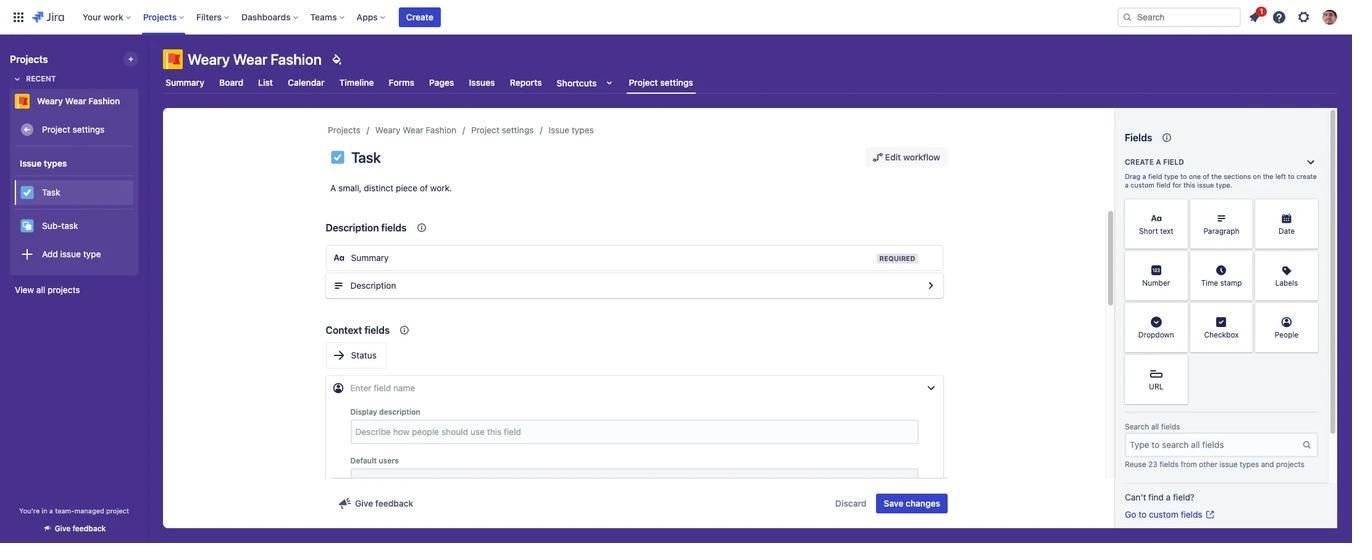 Task type: vqa. For each thing, say whether or not it's contained in the screenshot.
the leftmost Weary
yes



Task type: locate. For each thing, give the bounding box(es) containing it.
2 horizontal spatial types
[[1240, 460, 1259, 469]]

description up context fields
[[350, 280, 396, 291]]

jira image
[[32, 10, 64, 24], [32, 10, 64, 24]]

0 vertical spatial description
[[326, 222, 379, 233]]

1 vertical spatial types
[[44, 158, 67, 168]]

2 horizontal spatial weary wear fashion
[[375, 125, 456, 135]]

weary wear fashion
[[188, 51, 322, 68], [37, 96, 120, 106], [375, 125, 456, 135]]

issue
[[549, 125, 569, 135], [20, 158, 42, 168]]

this
[[1184, 181, 1195, 189]]

reports
[[510, 77, 542, 88]]

project down issues link
[[471, 125, 499, 135]]

0 vertical spatial issue
[[549, 125, 569, 135]]

the up type.
[[1211, 172, 1222, 180]]

type down sub-task link at left
[[83, 249, 101, 259]]

1 vertical spatial feedback
[[73, 524, 106, 533]]

issue down shortcuts on the left of page
[[549, 125, 569, 135]]

project settings inside tab list
[[629, 77, 693, 88]]

1 horizontal spatial give
[[355, 498, 373, 509]]

0 vertical spatial wear
[[233, 51, 267, 68]]

url
[[1149, 382, 1164, 392]]

more information image
[[1172, 253, 1186, 267], [1237, 253, 1252, 267], [1237, 304, 1252, 319], [1302, 304, 1317, 319]]

0 horizontal spatial feedback
[[73, 524, 106, 533]]

projects up the recent
[[10, 54, 48, 65]]

field up for
[[1163, 157, 1184, 167]]

0 horizontal spatial issue
[[20, 158, 42, 168]]

0 vertical spatial type
[[1164, 172, 1179, 180]]

0 horizontal spatial all
[[36, 285, 45, 295]]

give feedback down the choose users
[[355, 498, 413, 509]]

dashboards
[[241, 11, 291, 22]]

projects
[[143, 11, 177, 22], [10, 54, 48, 65], [328, 125, 360, 135]]

1 vertical spatial field
[[1148, 172, 1162, 180]]

project down the recent
[[42, 124, 70, 134]]

0 horizontal spatial task
[[42, 187, 60, 197]]

feedback down the choose users
[[375, 498, 413, 509]]

create
[[406, 11, 433, 22], [1125, 157, 1154, 167]]

pages link
[[427, 72, 457, 94]]

create inside button
[[406, 11, 433, 22]]

fields right search
[[1161, 422, 1180, 432]]

fashion left add to starred image
[[89, 96, 120, 106]]

1 vertical spatial task
[[42, 187, 60, 197]]

you're
[[19, 507, 40, 515]]

Enter field name field
[[350, 381, 918, 396]]

display description
[[350, 408, 420, 417]]

projects right 'work'
[[143, 11, 177, 22]]

group
[[15, 147, 133, 274]]

1 horizontal spatial all
[[1151, 422, 1159, 432]]

0 horizontal spatial weary wear fashion link
[[10, 89, 133, 114]]

go to custom fields
[[1125, 509, 1203, 520]]

0 horizontal spatial give feedback
[[55, 524, 106, 533]]

project settings link down issues link
[[471, 123, 534, 138]]

2 vertical spatial fashion
[[426, 125, 456, 135]]

give feedback button down choose
[[330, 494, 421, 514]]

0 vertical spatial types
[[572, 125, 594, 135]]

add to starred image
[[135, 94, 149, 109]]

issue types up task link
[[20, 158, 67, 168]]

users for default users
[[379, 456, 399, 466]]

types up task link
[[44, 158, 67, 168]]

0 horizontal spatial types
[[44, 158, 67, 168]]

projects down add issue type
[[48, 285, 80, 295]]

2 vertical spatial projects
[[328, 125, 360, 135]]

0 horizontal spatial type
[[83, 249, 101, 259]]

group containing issue types
[[15, 147, 133, 274]]

field left for
[[1156, 181, 1171, 189]]

1 horizontal spatial issue
[[549, 125, 569, 135]]

add issue type button
[[15, 242, 133, 267]]

1 vertical spatial give
[[55, 524, 71, 533]]

0 vertical spatial create
[[406, 11, 433, 22]]

1 horizontal spatial issue types
[[549, 125, 594, 135]]

more information image
[[1172, 201, 1186, 215], [1237, 201, 1252, 215], [1302, 201, 1317, 215], [1302, 253, 1317, 267], [1172, 304, 1186, 319]]

weary wear fashion link down the recent
[[10, 89, 133, 114]]

0 horizontal spatial weary
[[37, 96, 63, 106]]

2 horizontal spatial weary
[[375, 125, 400, 135]]

of right the 'piece'
[[420, 183, 428, 193]]

0 horizontal spatial summary
[[165, 77, 204, 88]]

all right view at bottom left
[[36, 285, 45, 295]]

summary link
[[163, 72, 207, 94]]

fields
[[381, 222, 407, 233], [364, 325, 390, 336], [1161, 422, 1180, 432], [1160, 460, 1179, 469], [1181, 509, 1203, 520]]

types left "and"
[[1240, 460, 1259, 469]]

all right search
[[1151, 422, 1159, 432]]

0 vertical spatial fashion
[[271, 51, 322, 68]]

0 vertical spatial feedback
[[375, 498, 413, 509]]

0 vertical spatial weary wear fashion link
[[10, 89, 133, 114]]

discard
[[835, 498, 867, 509]]

weary down the recent
[[37, 96, 63, 106]]

weary wear fashion down the recent
[[37, 96, 120, 106]]

go
[[1125, 509, 1136, 520]]

1 horizontal spatial weary wear fashion
[[188, 51, 322, 68]]

short text
[[1139, 227, 1174, 236]]

a right drag
[[1142, 172, 1146, 180]]

notifications image
[[1247, 10, 1262, 24]]

fields left more information about the context fields image
[[381, 222, 407, 233]]

create a field
[[1125, 157, 1184, 167]]

1 vertical spatial give feedback
[[55, 524, 106, 533]]

fields left this link will be opened in a new tab icon
[[1181, 509, 1203, 520]]

give feedback down you're in a team-managed project
[[55, 524, 106, 533]]

0 horizontal spatial of
[[420, 183, 428, 193]]

task link
[[15, 180, 133, 205]]

project inside tab list
[[629, 77, 658, 88]]

issue types down shortcuts on the left of page
[[549, 125, 594, 135]]

sidebar navigation image
[[135, 49, 162, 74]]

feedback down managed
[[73, 524, 106, 533]]

0 vertical spatial all
[[36, 285, 45, 295]]

1 horizontal spatial to
[[1181, 172, 1187, 180]]

1 horizontal spatial create
[[1125, 157, 1154, 167]]

task
[[351, 149, 381, 166], [42, 187, 60, 197]]

1 horizontal spatial project settings link
[[471, 123, 534, 138]]

issue right other
[[1220, 460, 1238, 469]]

description button
[[326, 274, 943, 298]]

description down 'small,'
[[326, 222, 379, 233]]

types
[[572, 125, 594, 135], [44, 158, 67, 168], [1240, 460, 1259, 469]]

weary up board
[[188, 51, 230, 68]]

save
[[884, 498, 903, 509]]

in
[[42, 507, 47, 515]]

1 vertical spatial weary wear fashion link
[[375, 123, 456, 138]]

0 horizontal spatial the
[[1211, 172, 1222, 180]]

fashion down pages link
[[426, 125, 456, 135]]

issue up task link
[[20, 158, 42, 168]]

project settings link down the recent
[[15, 117, 133, 142]]

0 vertical spatial of
[[1203, 172, 1209, 180]]

1 vertical spatial custom
[[1149, 509, 1179, 520]]

2 horizontal spatial wear
[[403, 125, 423, 135]]

2 vertical spatial weary
[[375, 125, 400, 135]]

projects up issue type icon
[[328, 125, 360, 135]]

add issue type
[[42, 249, 101, 259]]

task
[[61, 220, 78, 231]]

projects right "and"
[[1276, 460, 1305, 469]]

settings
[[660, 77, 693, 88], [73, 124, 105, 134], [502, 125, 534, 135]]

type up for
[[1164, 172, 1179, 180]]

issue down one
[[1197, 181, 1214, 189]]

banner
[[0, 0, 1352, 35]]

tab list
[[156, 72, 1345, 94]]

edit workflow button
[[865, 148, 948, 167]]

forms
[[389, 77, 414, 88]]

more information image for people
[[1302, 304, 1317, 319]]

banner containing your work
[[0, 0, 1352, 35]]

1 vertical spatial all
[[1151, 422, 1159, 432]]

you're in a team-managed project
[[19, 507, 129, 515]]

weary wear fashion link down forms link
[[375, 123, 456, 138]]

task right issue type icon
[[351, 149, 381, 166]]

create up drag
[[1125, 157, 1154, 167]]

short
[[1139, 227, 1158, 236]]

weary
[[188, 51, 230, 68], [37, 96, 63, 106], [375, 125, 400, 135]]

more information image for paragraph
[[1237, 201, 1252, 215]]

give feedback button down you're in a team-managed project
[[35, 519, 113, 539]]

Type to search all fields text field
[[1126, 434, 1302, 456]]

0 vertical spatial give
[[355, 498, 373, 509]]

0 vertical spatial custom
[[1131, 181, 1155, 189]]

0 horizontal spatial wear
[[65, 96, 86, 106]]

1 vertical spatial wear
[[65, 96, 86, 106]]

2 vertical spatial types
[[1240, 460, 1259, 469]]

create for create
[[406, 11, 433, 22]]

team-
[[55, 507, 74, 515]]

can't find a field?
[[1125, 492, 1195, 503]]

1 horizontal spatial issue
[[1197, 181, 1214, 189]]

feedback for give feedback button to the right
[[375, 498, 413, 509]]

1 vertical spatial issue
[[20, 158, 42, 168]]

2 horizontal spatial project
[[629, 77, 658, 88]]

for
[[1173, 181, 1182, 189]]

feedback
[[375, 498, 413, 509], [73, 524, 106, 533]]

apps
[[357, 11, 378, 22]]

find
[[1149, 492, 1164, 503]]

0 vertical spatial weary wear fashion
[[188, 51, 322, 68]]

1 horizontal spatial give feedback
[[355, 498, 413, 509]]

more information image for number
[[1172, 253, 1186, 267]]

of right one
[[1203, 172, 1209, 180]]

weary wear fashion up list
[[188, 51, 322, 68]]

1 horizontal spatial type
[[1164, 172, 1179, 180]]

give feedback
[[355, 498, 413, 509], [55, 524, 106, 533]]

field down create a field
[[1148, 172, 1162, 180]]

more information about the context fields image
[[397, 323, 412, 338]]

your profile and settings image
[[1323, 10, 1337, 24]]

1 vertical spatial issue types
[[20, 158, 67, 168]]

1 horizontal spatial the
[[1263, 172, 1274, 180]]

this link will be opened in a new tab image
[[1205, 510, 1215, 520]]

projects inside dropdown button
[[143, 11, 177, 22]]

0 horizontal spatial weary wear fashion
[[37, 96, 120, 106]]

custom down the can't find a field?
[[1149, 509, 1179, 520]]

1 vertical spatial weary
[[37, 96, 63, 106]]

sub-task link
[[15, 214, 133, 238]]

users for choose users
[[388, 477, 410, 487]]

choose
[[355, 477, 386, 487]]

task up "sub-"
[[42, 187, 60, 197]]

0 vertical spatial field
[[1163, 157, 1184, 167]]

1 horizontal spatial projects
[[1276, 460, 1305, 469]]

weary right projects link
[[375, 125, 400, 135]]

1 vertical spatial issue
[[60, 249, 81, 259]]

to up this
[[1181, 172, 1187, 180]]

0 horizontal spatial give feedback button
[[35, 519, 113, 539]]

type inside button
[[83, 249, 101, 259]]

to right go
[[1139, 509, 1147, 520]]

1 vertical spatial type
[[83, 249, 101, 259]]

description inside description button
[[350, 280, 396, 291]]

shortcuts button
[[554, 72, 619, 94]]

0 horizontal spatial projects
[[48, 285, 80, 295]]

1 horizontal spatial feedback
[[375, 498, 413, 509]]

2 vertical spatial weary wear fashion
[[375, 125, 456, 135]]

2 the from the left
[[1263, 172, 1274, 180]]

board
[[219, 77, 243, 88]]

reuse
[[1125, 460, 1146, 469]]

0 vertical spatial users
[[379, 456, 399, 466]]

0 horizontal spatial fashion
[[89, 96, 120, 106]]

project
[[106, 507, 129, 515]]

sub-task
[[42, 220, 78, 231]]

users right choose
[[388, 477, 410, 487]]

1 vertical spatial of
[[420, 183, 428, 193]]

to right the left
[[1288, 172, 1295, 180]]

apps button
[[353, 7, 390, 27]]

project right shortcuts popup button
[[629, 77, 658, 88]]

issues link
[[467, 72, 497, 94]]

2 horizontal spatial to
[[1288, 172, 1295, 180]]

fashion
[[271, 51, 322, 68], [89, 96, 120, 106], [426, 125, 456, 135]]

2 horizontal spatial settings
[[660, 77, 693, 88]]

more information about the context fields image
[[414, 220, 429, 235]]

1
[[1260, 6, 1263, 16]]

types inside group
[[44, 158, 67, 168]]

description fields
[[326, 222, 407, 233]]

more information about the suggested fields image
[[1194, 482, 1209, 497]]

description
[[326, 222, 379, 233], [350, 280, 396, 291]]

give down team-
[[55, 524, 71, 533]]

fields left more information about the context fields icon
[[364, 325, 390, 336]]

give feedback button
[[330, 494, 421, 514], [35, 519, 113, 539]]

0 horizontal spatial create
[[406, 11, 433, 22]]

teams button
[[307, 7, 349, 27]]

Display description field
[[352, 421, 917, 443]]

users up the choose users
[[379, 456, 399, 466]]

feedback for give feedback button to the bottom
[[73, 524, 106, 533]]

stamp
[[1220, 279, 1242, 288]]

0 horizontal spatial project
[[42, 124, 70, 134]]

1 horizontal spatial task
[[351, 149, 381, 166]]

0 horizontal spatial settings
[[73, 124, 105, 134]]

of
[[1203, 172, 1209, 180], [420, 183, 428, 193]]

sub-
[[42, 220, 61, 231]]

project
[[629, 77, 658, 88], [42, 124, 70, 134], [471, 125, 499, 135]]

view all projects link
[[10, 279, 138, 301]]

custom down drag
[[1131, 181, 1155, 189]]

give down choose
[[355, 498, 373, 509]]

context
[[326, 325, 362, 336]]

0 horizontal spatial projects
[[10, 54, 48, 65]]

calendar
[[288, 77, 325, 88]]

types down shortcuts popup button
[[572, 125, 594, 135]]

1 vertical spatial description
[[350, 280, 396, 291]]

add issue type image
[[20, 247, 35, 262]]

create right apps popup button
[[406, 11, 433, 22]]

1 horizontal spatial project
[[471, 125, 499, 135]]

weary wear fashion down forms link
[[375, 125, 456, 135]]

paragraph
[[1204, 227, 1240, 236]]

timeline
[[339, 77, 374, 88]]

issue right add
[[60, 249, 81, 259]]

collapse recent projects image
[[10, 72, 25, 86]]

type
[[1164, 172, 1179, 180], [83, 249, 101, 259]]

summary left board
[[165, 77, 204, 88]]

1 horizontal spatial types
[[572, 125, 594, 135]]

a
[[1156, 157, 1161, 167], [1142, 172, 1146, 180], [1125, 181, 1129, 189], [1166, 492, 1171, 503], [49, 507, 53, 515]]

summary down description fields in the top of the page
[[351, 253, 389, 263]]

reuse 23 fields from other issue types and projects
[[1125, 460, 1305, 469]]

1 horizontal spatial summary
[[351, 253, 389, 263]]

create
[[1297, 172, 1317, 180]]

view
[[15, 285, 34, 295]]

the right on
[[1263, 172, 1274, 180]]

fashion up calendar
[[271, 51, 322, 68]]

wear
[[233, 51, 267, 68], [65, 96, 86, 106], [403, 125, 423, 135]]

issue type icon image
[[330, 150, 345, 165]]



Task type: describe. For each thing, give the bounding box(es) containing it.
your work button
[[79, 7, 136, 27]]

1 horizontal spatial settings
[[502, 125, 534, 135]]

board link
[[217, 72, 246, 94]]

shortcuts
[[557, 77, 597, 88]]

dashboards button
[[238, 7, 303, 27]]

task inside group
[[42, 187, 60, 197]]

small,
[[338, 183, 362, 193]]

1 horizontal spatial weary wear fashion link
[[375, 123, 456, 138]]

a down drag
[[1125, 181, 1129, 189]]

piece
[[396, 183, 417, 193]]

type.
[[1216, 181, 1232, 189]]

1 the from the left
[[1211, 172, 1222, 180]]

one
[[1189, 172, 1201, 180]]

0 horizontal spatial issue types
[[20, 158, 67, 168]]

list link
[[256, 72, 275, 94]]

23
[[1148, 460, 1158, 469]]

issue inside add issue type button
[[60, 249, 81, 259]]

time stamp
[[1201, 279, 1242, 288]]

1 vertical spatial weary wear fashion
[[37, 96, 120, 106]]

open field configuration image
[[923, 278, 938, 293]]

calendar link
[[285, 72, 327, 94]]

from
[[1181, 460, 1197, 469]]

field for create
[[1163, 157, 1184, 167]]

appswitcher icon image
[[11, 10, 26, 24]]

default users
[[350, 456, 399, 466]]

display
[[350, 408, 377, 417]]

view all projects
[[15, 285, 80, 295]]

summary inside tab list
[[165, 77, 204, 88]]

close field configuration image
[[923, 381, 938, 396]]

more information image for checkbox
[[1237, 304, 1252, 319]]

number
[[1142, 279, 1170, 288]]

can't
[[1125, 492, 1146, 503]]

your
[[83, 11, 101, 22]]

filters button
[[193, 7, 234, 27]]

more information image for labels
[[1302, 253, 1317, 267]]

edit
[[885, 152, 901, 162]]

field?
[[1173, 492, 1195, 503]]

all for view
[[36, 285, 45, 295]]

teams
[[310, 11, 337, 22]]

0 horizontal spatial project settings link
[[15, 117, 133, 142]]

1 vertical spatial fashion
[[89, 96, 120, 106]]

0 vertical spatial issue types
[[549, 125, 594, 135]]

people
[[1275, 331, 1299, 340]]

reports link
[[507, 72, 544, 94]]

your work
[[83, 11, 123, 22]]

create button
[[399, 7, 441, 27]]

description
[[379, 408, 420, 417]]

and
[[1261, 460, 1274, 469]]

projects button
[[139, 7, 189, 27]]

drag
[[1125, 172, 1141, 180]]

field for drag
[[1148, 172, 1162, 180]]

1 vertical spatial give feedback button
[[35, 519, 113, 539]]

managed
[[74, 507, 104, 515]]

2 horizontal spatial fashion
[[426, 125, 456, 135]]

type inside drag a field type to one of the sections on the left to create a custom field for this issue type.
[[1164, 172, 1179, 180]]

0 vertical spatial task
[[351, 149, 381, 166]]

give for give feedback button to the right
[[355, 498, 373, 509]]

create for create a field
[[1125, 157, 1154, 167]]

pages
[[429, 77, 454, 88]]

date
[[1279, 227, 1295, 236]]

search all fields
[[1125, 422, 1180, 432]]

left
[[1276, 172, 1286, 180]]

a small, distinct piece of work.
[[330, 183, 452, 193]]

discard button
[[828, 494, 874, 514]]

0 horizontal spatial to
[[1139, 509, 1147, 520]]

set background color image
[[329, 52, 344, 67]]

primary element
[[7, 0, 1118, 34]]

2 vertical spatial wear
[[403, 125, 423, 135]]

issue types link
[[549, 123, 594, 138]]

save changes button
[[876, 494, 948, 514]]

of inside drag a field type to one of the sections on the left to create a custom field for this issue type.
[[1203, 172, 1209, 180]]

more information image for short text
[[1172, 201, 1186, 215]]

drag a field type to one of the sections on the left to create a custom field for this issue type.
[[1125, 172, 1317, 189]]

work
[[103, 11, 123, 22]]

help image
[[1272, 10, 1287, 24]]

go to custom fields link
[[1125, 509, 1215, 521]]

a right find
[[1166, 492, 1171, 503]]

custom inside drag a field type to one of the sections on the left to create a custom field for this issue type.
[[1131, 181, 1155, 189]]

text
[[1160, 227, 1174, 236]]

more information about the fields image
[[1160, 130, 1174, 145]]

choose users
[[355, 477, 410, 487]]

a right "in"
[[49, 507, 53, 515]]

1 vertical spatial summary
[[351, 253, 389, 263]]

save changes
[[884, 498, 940, 509]]

2 vertical spatial issue
[[1220, 460, 1238, 469]]

other
[[1199, 460, 1218, 469]]

1 vertical spatial projects
[[1276, 460, 1305, 469]]

search image
[[1122, 12, 1132, 22]]

work.
[[430, 183, 452, 193]]

issues
[[469, 77, 495, 88]]

dropdown
[[1138, 331, 1174, 340]]

add
[[42, 249, 58, 259]]

give for give feedback button to the bottom
[[55, 524, 71, 533]]

more information image for date
[[1302, 201, 1317, 215]]

1 horizontal spatial wear
[[233, 51, 267, 68]]

settings inside tab list
[[660, 77, 693, 88]]

on
[[1253, 172, 1261, 180]]

2 vertical spatial field
[[1156, 181, 1171, 189]]

projects link
[[328, 123, 360, 138]]

context fields
[[326, 325, 390, 336]]

Search field
[[1118, 7, 1241, 27]]

0 horizontal spatial project settings
[[42, 124, 105, 134]]

checkbox
[[1204, 331, 1239, 340]]

a down more information about the fields image at the right of the page
[[1156, 157, 1161, 167]]

1 horizontal spatial fashion
[[271, 51, 322, 68]]

changes
[[906, 498, 940, 509]]

list
[[258, 77, 273, 88]]

status
[[351, 350, 377, 361]]

description for description
[[350, 280, 396, 291]]

types for group containing issue types
[[44, 158, 67, 168]]

issue inside drag a field type to one of the sections on the left to create a custom field for this issue type.
[[1197, 181, 1214, 189]]

0 vertical spatial projects
[[48, 285, 80, 295]]

sections
[[1224, 172, 1251, 180]]

1 horizontal spatial project settings
[[471, 125, 534, 135]]

distinct
[[364, 183, 394, 193]]

types for issue types link
[[572, 125, 594, 135]]

1 horizontal spatial give feedback button
[[330, 494, 421, 514]]

search
[[1125, 422, 1149, 432]]

labels
[[1275, 279, 1298, 288]]

all for search
[[1151, 422, 1159, 432]]

required
[[879, 254, 915, 262]]

filters
[[196, 11, 222, 22]]

give feedback for give feedback button to the bottom
[[55, 524, 106, 533]]

create project image
[[126, 54, 136, 64]]

workflow
[[903, 152, 940, 162]]

timeline link
[[337, 72, 376, 94]]

more information image for dropdown
[[1172, 304, 1186, 319]]

give feedback for give feedback button to the right
[[355, 498, 413, 509]]

edit workflow
[[885, 152, 940, 162]]

tab list containing project settings
[[156, 72, 1345, 94]]

forms link
[[386, 72, 417, 94]]

1 horizontal spatial weary
[[188, 51, 230, 68]]

more information image for time stamp
[[1237, 253, 1252, 267]]

projects for projects link
[[328, 125, 360, 135]]

1 vertical spatial projects
[[10, 54, 48, 65]]

description for description fields
[[326, 222, 379, 233]]

projects for projects dropdown button
[[143, 11, 177, 22]]

a
[[330, 183, 336, 193]]

fields right 23
[[1160, 460, 1179, 469]]

settings image
[[1297, 10, 1311, 24]]



